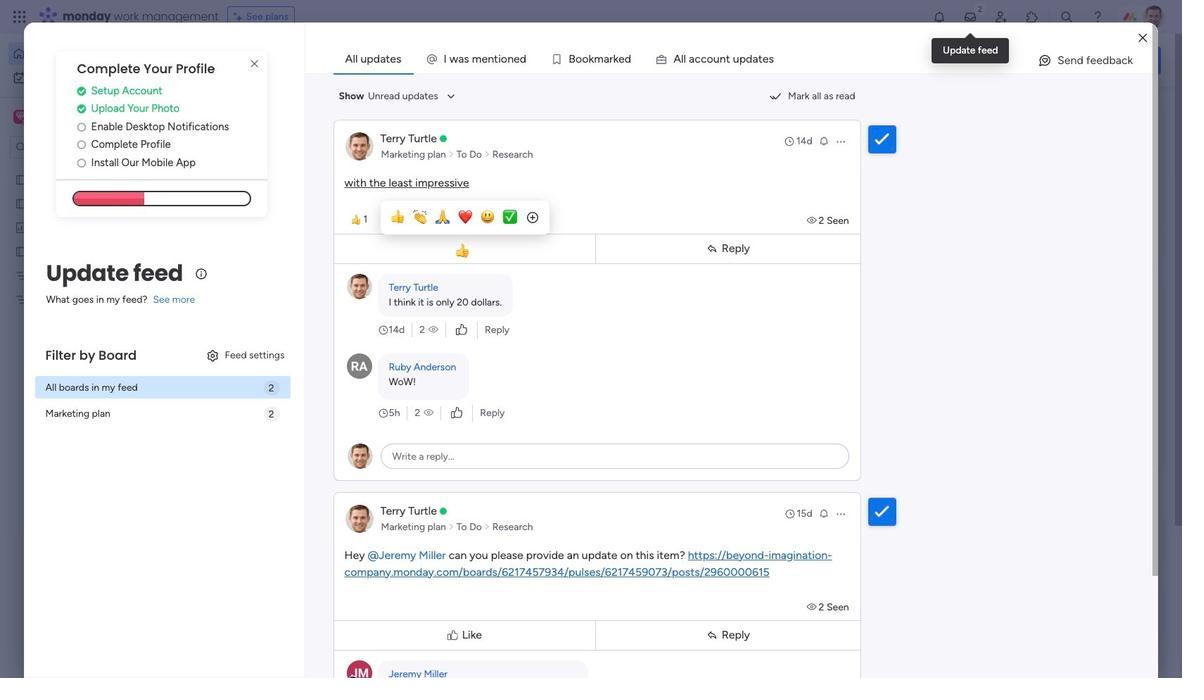 Task type: vqa. For each thing, say whether or not it's contained in the screenshot.
v2 small long text column image related to small dropdown column outline image at the bottom left of page
no



Task type: describe. For each thing, give the bounding box(es) containing it.
circle o image
[[77, 158, 86, 168]]

2 check circle image from the top
[[77, 104, 86, 114]]

search everything image
[[1060, 10, 1074, 24]]

0 horizontal spatial v2 seen image
[[424, 406, 434, 420]]

1 vertical spatial public board image
[[15, 196, 28, 210]]

quick search results list box
[[218, 132, 917, 491]]

v2 bolt switch image
[[1072, 52, 1080, 68]]

v2 like image for the left v2 seen image
[[452, 405, 463, 421]]

update feed image
[[964, 10, 978, 24]]

2 vertical spatial public board image
[[465, 257, 481, 272]]

1 check circle image from the top
[[77, 86, 86, 96]]

2 circle o image from the top
[[77, 140, 86, 150]]

2 vertical spatial option
[[0, 167, 180, 169]]

2 image
[[974, 1, 987, 17]]

v2 like image for the leftmost v2 seen icon
[[456, 322, 468, 338]]

dapulse x slim image
[[246, 56, 263, 73]]

see plans image
[[234, 9, 246, 25]]

component image
[[465, 279, 478, 292]]

workspace image
[[13, 109, 27, 125]]

add to favorites image
[[648, 257, 662, 271]]

contact sales element
[[951, 648, 1162, 678]]

0 vertical spatial public board image
[[15, 173, 28, 186]]

close image
[[1140, 33, 1148, 43]]



Task type: locate. For each thing, give the bounding box(es) containing it.
0 vertical spatial check circle image
[[77, 86, 86, 96]]

0 vertical spatial circle o image
[[77, 122, 86, 132]]

check circle image
[[77, 86, 86, 96], [77, 104, 86, 114]]

close recently visited image
[[218, 115, 234, 132]]

v2 user feedback image
[[962, 52, 973, 68]]

monday marketplace image
[[1026, 10, 1040, 24]]

tab list
[[333, 45, 1154, 73]]

1 vertical spatial public dashboard image
[[696, 257, 711, 272]]

1 circle o image from the top
[[77, 122, 86, 132]]

select product image
[[13, 10, 27, 24]]

public dashboard image
[[15, 220, 28, 234], [696, 257, 711, 272]]

terry turtle image
[[1143, 6, 1166, 28]]

circle o image up circle o image
[[77, 140, 86, 150]]

slider arrow image
[[448, 148, 455, 162], [484, 148, 491, 162], [448, 520, 455, 534], [484, 520, 491, 534]]

1 vertical spatial v2 like image
[[452, 405, 463, 421]]

public board image up component 'icon'
[[465, 257, 481, 272]]

Search in workspace field
[[30, 139, 118, 155]]

option
[[8, 42, 171, 65], [8, 66, 171, 89], [0, 167, 180, 169]]

list box
[[0, 164, 180, 501]]

reminder image
[[819, 135, 830, 146]]

remove from favorites image
[[418, 257, 432, 271]]

circle o image up search in workspace field at the left top of page
[[77, 122, 86, 132]]

public board image
[[15, 244, 28, 258]]

help image
[[1091, 10, 1105, 24]]

0 horizontal spatial public dashboard image
[[15, 220, 28, 234]]

check circle image up search in workspace field at the left top of page
[[77, 104, 86, 114]]

workspace selection element
[[13, 108, 118, 127]]

give feedback image
[[1039, 54, 1053, 68]]

v2 seen image
[[807, 214, 819, 226], [424, 406, 434, 420]]

options image
[[836, 136, 847, 147]]

1 vertical spatial v2 seen image
[[807, 601, 819, 613]]

0 vertical spatial option
[[8, 42, 171, 65]]

public dashboard image up public board icon
[[15, 220, 28, 234]]

1 vertical spatial option
[[8, 66, 171, 89]]

v2 like image
[[456, 322, 468, 338], [452, 405, 463, 421]]

tab
[[333, 45, 414, 73]]

0 vertical spatial v2 like image
[[456, 322, 468, 338]]

1 vertical spatial check circle image
[[77, 104, 86, 114]]

workspace image
[[16, 109, 25, 125]]

add to favorites image
[[418, 430, 432, 444]]

1 horizontal spatial v2 seen image
[[807, 214, 819, 226]]

public board image
[[15, 173, 28, 186], [15, 196, 28, 210], [465, 257, 481, 272]]

invite members image
[[995, 10, 1009, 24]]

dapulse x slim image
[[1141, 102, 1158, 119]]

getting started element
[[951, 513, 1162, 569]]

check circle image up workspace selection element
[[77, 86, 86, 96]]

1 horizontal spatial public dashboard image
[[696, 257, 711, 272]]

public board image up public board icon
[[15, 196, 28, 210]]

0 vertical spatial v2 seen image
[[429, 323, 439, 337]]

v2 seen image
[[429, 323, 439, 337], [807, 601, 819, 613]]

public dashboard image right add to favorites image
[[696, 257, 711, 272]]

0 horizontal spatial v2 seen image
[[429, 323, 439, 337]]

1 vertical spatial circle o image
[[77, 140, 86, 150]]

help center element
[[951, 581, 1162, 637]]

1 vertical spatial v2 seen image
[[424, 406, 434, 420]]

notifications image
[[933, 10, 947, 24]]

2 element
[[360, 530, 376, 547]]

1 horizontal spatial v2 seen image
[[807, 601, 819, 613]]

0 vertical spatial v2 seen image
[[807, 214, 819, 226]]

public board image down workspace icon
[[15, 173, 28, 186]]

0 vertical spatial public dashboard image
[[15, 220, 28, 234]]

circle o image
[[77, 122, 86, 132], [77, 140, 86, 150]]



